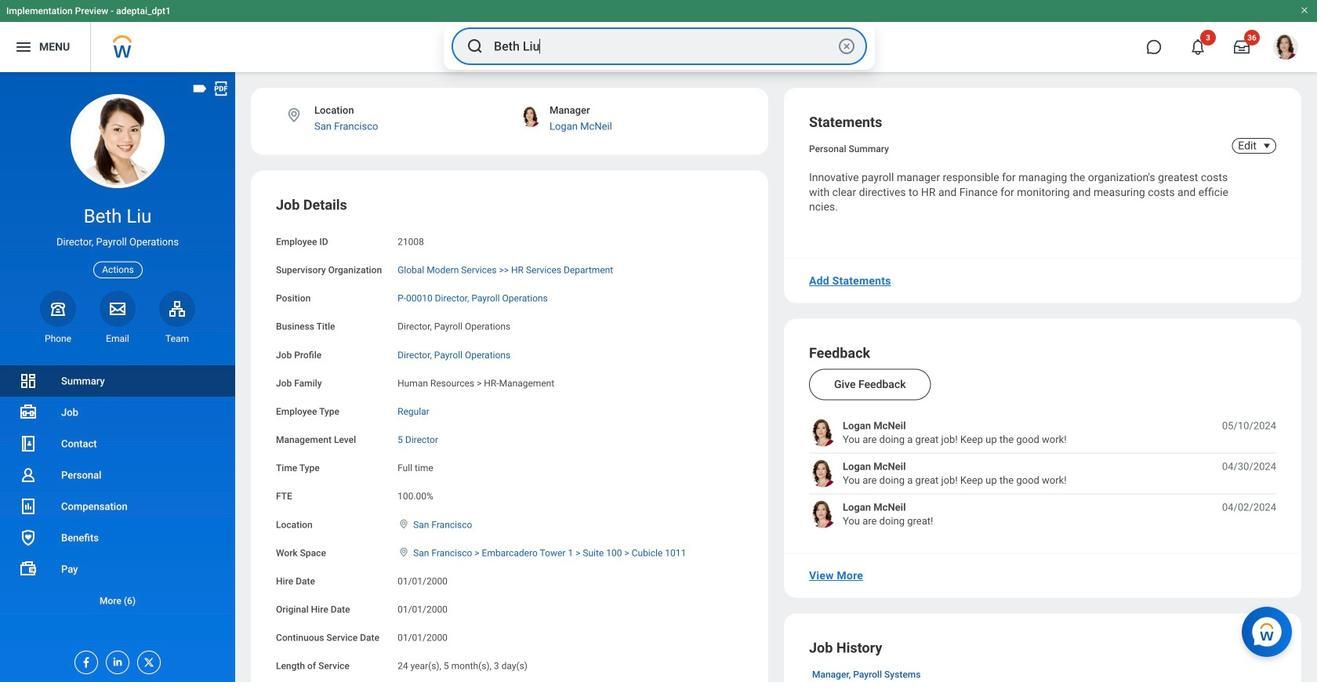 Task type: describe. For each thing, give the bounding box(es) containing it.
pay image
[[19, 560, 38, 579]]

phone beth liu element
[[40, 332, 76, 345]]

email beth liu element
[[100, 332, 136, 345]]

0 vertical spatial location image
[[285, 107, 303, 124]]

x circle image
[[837, 37, 856, 56]]

phone image
[[47, 299, 69, 318]]

1 employee's photo (logan mcneil) image from the top
[[809, 419, 836, 446]]

Search Workday  search field
[[494, 29, 834, 64]]

justify image
[[14, 38, 33, 56]]

team beth liu element
[[159, 332, 195, 345]]

navigation pane region
[[0, 72, 235, 682]]

view printable version (pdf) image
[[212, 80, 230, 97]]

profile logan mcneil image
[[1273, 34, 1298, 63]]

job image
[[19, 403, 38, 422]]

caret down image
[[1257, 140, 1276, 152]]

2 employee's photo (logan mcneil) image from the top
[[809, 460, 836, 487]]

linkedin image
[[107, 651, 124, 668]]

search image
[[466, 37, 484, 56]]

tag image
[[191, 80, 209, 97]]

personal summary element
[[809, 140, 889, 154]]

view team image
[[168, 299, 187, 318]]

2 vertical spatial location image
[[398, 547, 410, 558]]



Task type: locate. For each thing, give the bounding box(es) containing it.
facebook image
[[75, 651, 93, 669]]

notifications large image
[[1190, 39, 1206, 55]]

0 vertical spatial employee's photo (logan mcneil) image
[[809, 419, 836, 446]]

list
[[0, 365, 235, 616], [809, 419, 1276, 528]]

x image
[[138, 651, 155, 669]]

1 vertical spatial location image
[[398, 518, 410, 529]]

None search field
[[444, 23, 875, 70]]

location image
[[285, 107, 303, 124], [398, 518, 410, 529], [398, 547, 410, 558]]

summary image
[[19, 372, 38, 390]]

inbox large image
[[1234, 39, 1250, 55]]

employee's photo (logan mcneil) image
[[809, 419, 836, 446], [809, 460, 836, 487], [809, 500, 836, 528]]

close environment banner image
[[1300, 5, 1309, 15]]

mail image
[[108, 299, 127, 318]]

1 horizontal spatial list
[[809, 419, 1276, 528]]

0 horizontal spatial list
[[0, 365, 235, 616]]

banner
[[0, 0, 1317, 72]]

benefits image
[[19, 528, 38, 547]]

1 vertical spatial employee's photo (logan mcneil) image
[[809, 460, 836, 487]]

2 vertical spatial employee's photo (logan mcneil) image
[[809, 500, 836, 528]]

contact image
[[19, 434, 38, 453]]

compensation image
[[19, 497, 38, 516]]

full time element
[[398, 459, 433, 474]]

group
[[276, 196, 743, 682]]

3 employee's photo (logan mcneil) image from the top
[[809, 500, 836, 528]]

personal image
[[19, 466, 38, 484]]



Task type: vqa. For each thing, say whether or not it's contained in the screenshot.
'LIST' to the right
yes



